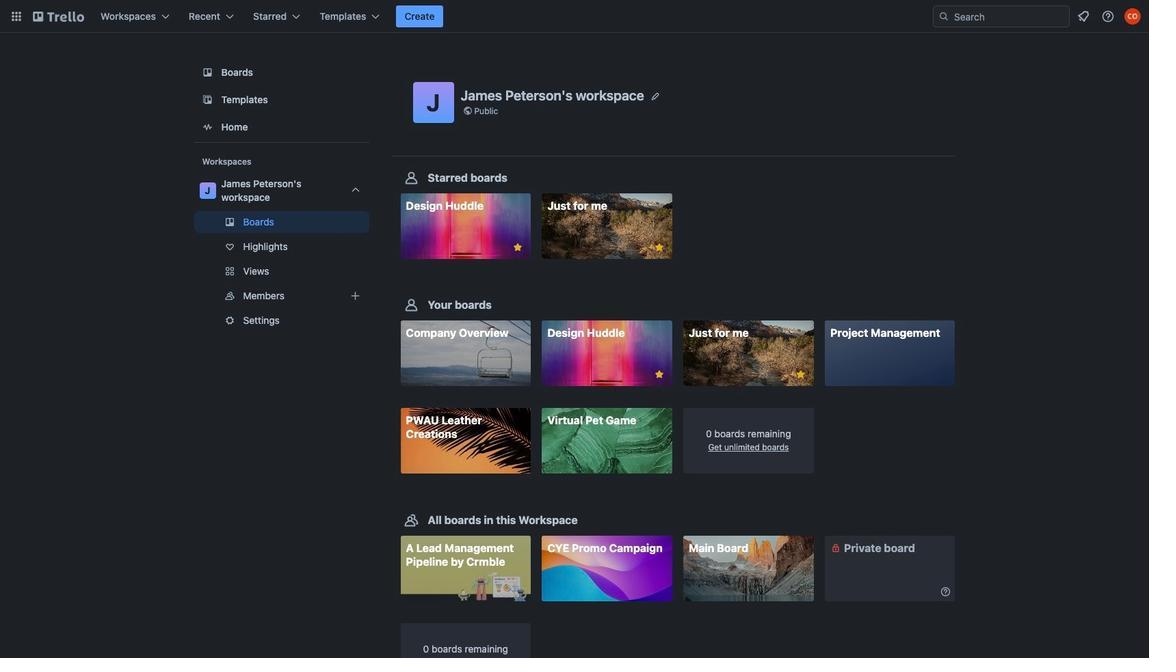 Task type: vqa. For each thing, say whether or not it's contained in the screenshot.
"Bob Builder (bobbuilder40)" icon
no



Task type: describe. For each thing, give the bounding box(es) containing it.
1 horizontal spatial click to unstar this board. it will be removed from your starred list. image
[[653, 369, 665, 381]]

christina overa (christinaovera) image
[[1125, 8, 1141, 25]]

board image
[[199, 64, 216, 81]]

template board image
[[199, 92, 216, 108]]

1 horizontal spatial click to unstar this board. it will be removed from your starred list. image
[[795, 369, 807, 381]]

sm image
[[939, 585, 952, 599]]



Task type: locate. For each thing, give the bounding box(es) containing it.
sm image
[[829, 542, 843, 555]]

add image
[[347, 288, 364, 304]]

search image
[[938, 11, 949, 22]]

1 vertical spatial click to unstar this board. it will be removed from your starred list. image
[[653, 369, 665, 381]]

open information menu image
[[1101, 10, 1115, 23]]

home image
[[199, 119, 216, 135]]

Search field
[[949, 7, 1069, 26]]

0 vertical spatial click to unstar this board. it will be removed from your starred list. image
[[512, 241, 524, 254]]

0 vertical spatial click to unstar this board. it will be removed from your starred list. image
[[653, 241, 665, 254]]

1 vertical spatial click to unstar this board. it will be removed from your starred list. image
[[795, 369, 807, 381]]

click to unstar this board. it will be removed from your starred list. image
[[512, 241, 524, 254], [653, 369, 665, 381]]

0 horizontal spatial click to unstar this board. it will be removed from your starred list. image
[[653, 241, 665, 254]]

primary element
[[0, 0, 1149, 33]]

0 horizontal spatial click to unstar this board. it will be removed from your starred list. image
[[512, 241, 524, 254]]

0 notifications image
[[1075, 8, 1092, 25]]

back to home image
[[33, 5, 84, 27]]

click to unstar this board. it will be removed from your starred list. image
[[653, 241, 665, 254], [795, 369, 807, 381]]



